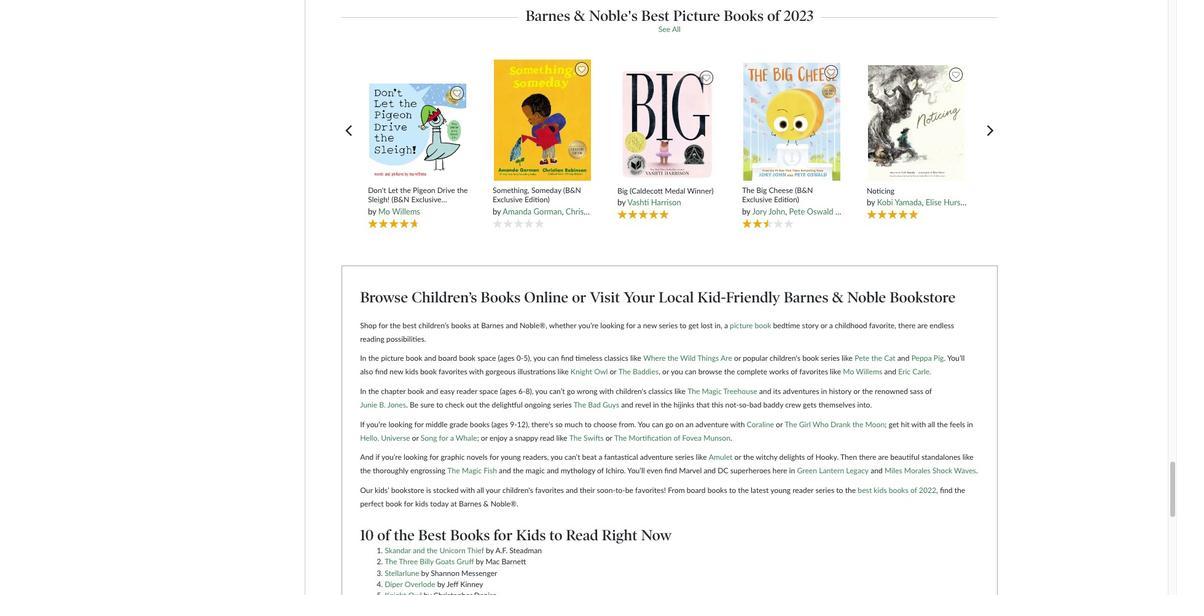 Task type: vqa. For each thing, say whether or not it's contained in the screenshot.
book's space
yes



Task type: describe. For each thing, give the bounding box(es) containing it.
or down where
[[663, 367, 670, 376]]

with down the magic fish 'link'
[[461, 486, 475, 495]]

hijinks
[[674, 400, 695, 409]]

(illustrator) inside noticing by kobi yamada , elise hurst (illustrator)
[[966, 197, 1004, 207]]

1 vertical spatial can
[[685, 367, 697, 376]]

(ages inside if you're looking for middle grade books (ages 9-12), there's so much to choose from. you can go on an     adventure with coraline or the girl who drank         the moon ; get hit with all the feels in hello, universe or song for a whale ; or enjoy a     snappy read like the swifts or the         mortification of fovea munson .
[[492, 420, 508, 429]]

series down local
[[659, 321, 678, 330]]

to inside if you're looking for middle grade books (ages 9-12), there's so much to choose from. you can go on an     adventure with coraline or the girl who drank         the moon ; get hit with all the feels in hello, universe or song for a whale ; or enjoy a     snappy read like the swifts or the         mortification of fovea munson .
[[585, 420, 592, 429]]

to left the lost
[[680, 321, 687, 330]]

there inside "or the witchy delights of hooky.     then there are beautiful standalones like the thoroughly engrossing"
[[859, 453, 877, 462]]

at inside the , find the perfect book for kids today at barnes & noble®.
[[451, 499, 457, 508]]

. inside . you'll also find new kids book     favorites with gorgeous illustrations like
[[944, 354, 946, 363]]

endless
[[930, 321, 955, 330]]

the left wild
[[668, 354, 679, 363]]

2 vertical spatial you're
[[382, 453, 402, 462]]

like inside . you'll also find new kids book     favorites with gorgeous illustrations like
[[558, 367, 569, 376]]

book up out
[[459, 354, 476, 363]]

a inside bedtime story or a     childhood favorite, there are endless reading possibilities.
[[830, 321, 834, 330]]

the up the superheroes
[[744, 453, 754, 462]]

or left song
[[412, 433, 419, 442]]

munson
[[704, 433, 731, 442]]

by up mac
[[486, 546, 494, 555]]

b.
[[379, 400, 386, 409]]

by left jeff
[[437, 580, 445, 589]]

by inside something, someday (b&n exclusive edition) by amanda gorman , christian robinson (illustrator)
[[493, 206, 501, 216]]

vashti harrison link
[[628, 197, 682, 207]]

mac
[[486, 557, 500, 566]]

eric carle. link
[[899, 367, 932, 376]]

stellarlune
[[385, 568, 419, 578]]

perfect
[[360, 499, 384, 508]]

thief
[[467, 546, 484, 555]]

owl
[[595, 367, 608, 376]]

with inside . you'll also find new kids book     favorites with gorgeous illustrations like
[[469, 367, 484, 376]]

the left baddies
[[619, 367, 631, 376]]

to down green lantern legacy link
[[837, 486, 844, 495]]

cheese
[[769, 186, 794, 195]]

its
[[774, 387, 781, 396]]

for up a.f.
[[494, 526, 513, 544]]

green
[[798, 466, 818, 475]]

song
[[421, 433, 437, 442]]

or right the coraline link
[[776, 420, 783, 429]]

, find the perfect book for kids today at barnes & noble®.
[[360, 486, 966, 508]]

pigeon
[[413, 186, 436, 195]]

(illustrator) inside the big cheese (b&n exclusive edition) by jory john , pete oswald (illustrator)
[[836, 206, 874, 216]]

noticing image
[[868, 65, 966, 182]]

children's
[[412, 288, 477, 306]]

like up marvel
[[696, 453, 707, 462]]

things
[[698, 354, 719, 363]]

a down your
[[638, 321, 642, 330]]

kids'
[[375, 486, 389, 495]]

, down where
[[659, 367, 661, 376]]

space for book
[[478, 354, 496, 363]]

exclusive inside the big cheese (b&n exclusive edition) by jory john , pete oswald (illustrator)
[[743, 195, 773, 204]]

0 horizontal spatial ;
[[477, 433, 479, 442]]

a right in,
[[725, 321, 728, 330]]

0 horizontal spatial you'll
[[628, 466, 645, 475]]

the right the drive
[[457, 186, 468, 195]]

book inside in the chapter book and easy reader space (ages 6-8), you can't go wrong with children's classics like the magic treehouse and its     adventures in history or the renowned sass of junie b. jones . be sure to     check out the delightful ongoing series the bad guys and revel     in the hijinks that this not-so-bad baddy crew gets themselves into.
[[408, 387, 424, 396]]

. inside if you're looking for middle grade books (ages 9-12), there's so much to choose from. you can go on an     adventure with coraline or the girl who drank         the moon ; get hit with all the feels in hello, universe or song for a whale ; or enjoy a     snappy read like the swifts or the         mortification of fovea munson .
[[731, 433, 733, 442]]

you right 5),
[[534, 354, 546, 363]]

big inside big (caldecott medal winner) by vashti harrison
[[618, 186, 628, 195]]

(caldecott
[[630, 186, 663, 195]]

0 vertical spatial you're
[[579, 321, 599, 330]]

books inside 'barnes & noble's best picture books of 2023 see all'
[[724, 7, 764, 25]]

don't let the pigeon drive the sleigh! (b&n exclusive edition) image
[[369, 83, 467, 181]]

the big cheese (b&n exclusive edition) image
[[743, 62, 842, 181]]

and left miles
[[871, 466, 883, 475]]

the up possibilities.
[[390, 321, 401, 330]]

best for noble's
[[642, 7, 670, 25]]

eric
[[899, 367, 911, 376]]

choose
[[594, 420, 617, 429]]

thoroughly
[[373, 466, 409, 475]]

harrison
[[651, 197, 682, 207]]

children's inside in the chapter book and easy reader space (ages 6-8), you can't go wrong with children's classics like the magic treehouse and its     adventures in history or the renowned sass of junie b. jones . be sure to     check out the delightful ongoing series the bad guys and revel     in the hijinks that this not-so-bad baddy crew gets themselves into.
[[616, 387, 647, 396]]

edition) inside the big cheese (b&n exclusive edition) by jory john , pete oswald (illustrator)
[[775, 195, 800, 204]]

the up also at the bottom left
[[368, 354, 379, 363]]

exclusive inside don't let the pigeon drive the sleigh! (b&n exclusive edition)
[[411, 195, 442, 204]]

someday
[[532, 186, 562, 195]]

0 vertical spatial mo
[[379, 206, 390, 216]]

by inside noticing by kobi yamada , elise hurst (illustrator)
[[867, 197, 876, 207]]

you're inside if you're looking for middle grade books (ages 9-12), there's so much to choose from. you can go on an     adventure with coraline or the girl who drank         the moon ; get hit with all the feels in hello, universe or song for a whale ; or enjoy a     snappy read like the swifts or the         mortification of fovea munson .
[[367, 420, 387, 429]]

the left feels
[[938, 420, 948, 429]]

skandar and the             unicorn thief by a.f. steadman the three billy             goats gruff by mac barnett stellarlune by shannon         messenger diper overlode by jeff         kinney
[[385, 546, 542, 589]]

you right readers,
[[551, 453, 563, 462]]

or right are in the bottom of the page
[[735, 354, 741, 363]]

ongoing
[[525, 400, 551, 409]]

jeff
[[447, 580, 459, 589]]

marvel
[[679, 466, 702, 475]]

0 vertical spatial new
[[643, 321, 657, 330]]

series up marvel
[[675, 453, 694, 462]]

for right shop
[[379, 321, 388, 330]]

2 vertical spatial looking
[[404, 453, 428, 462]]

delightful
[[492, 400, 523, 409]]

edition) inside don't let the pigeon drive the sleigh! (b&n exclusive edition)
[[368, 204, 393, 214]]

0 vertical spatial picture
[[730, 321, 753, 330]]

knight owl or the baddies , or you can browse     the complete works of favorites like mo         willems and eric carle.
[[571, 367, 932, 376]]

(b&n inside the big cheese (b&n exclusive edition) by jory john , pete oswald (illustrator)
[[795, 186, 813, 195]]

middle
[[426, 420, 448, 429]]

or inside bedtime story or a     childhood favorite, there are endless reading possibilities.
[[821, 321, 828, 330]]

hooky.
[[816, 453, 839, 462]]

books right children's
[[452, 321, 471, 330]]

the down from.
[[615, 433, 627, 442]]

song for a whale link
[[421, 433, 477, 442]]

robinson
[[600, 206, 632, 216]]

novels
[[467, 453, 488, 462]]

& inside the , find the perfect book for kids today at barnes & noble®.
[[484, 499, 489, 508]]

& inside 'barnes & noble's best picture books of 2023 see all'
[[574, 7, 586, 25]]

series inside in the chapter book and easy reader space (ages 6-8), you can't go wrong with children's classics like the magic treehouse and its     adventures in history or the renowned sass of junie b. jones . be sure to     check out the delightful ongoing series the bad guys and revel     in the hijinks that this not-so-bad baddy crew gets themselves into.
[[553, 400, 572, 409]]

hello, universe link
[[360, 433, 410, 442]]

beautiful
[[891, 453, 920, 462]]

the down graphic
[[448, 466, 460, 475]]

or down choose
[[606, 433, 613, 442]]

reader inside in the chapter book and easy reader space (ages 6-8), you can't go wrong with children's classics like the magic treehouse and its     adventures in history or the renowned sass of junie b. jones . be sure to     check out the delightful ongoing series the bad guys and revel     in the hijinks that this not-so-bad baddy crew gets themselves into.
[[457, 387, 478, 396]]

yamada
[[895, 197, 922, 207]]

amulet link
[[709, 453, 733, 462]]

winner)
[[688, 186, 714, 195]]

story
[[803, 321, 819, 330]]

the down and
[[360, 466, 371, 475]]

kids inside the , find the perfect book for kids today at barnes & noble®.
[[415, 499, 429, 508]]

and right the fish
[[499, 466, 511, 475]]

like up "history"
[[831, 367, 842, 376]]

best for the
[[419, 526, 447, 544]]

0 horizontal spatial picture
[[381, 354, 404, 363]]

find inside . you'll also find new kids book     favorites with gorgeous illustrations like
[[375, 367, 388, 376]]

books inside if you're looking for middle grade books (ages 9-12), there's so much to choose from. you can go on an     adventure with coraline or the girl who drank         the moon ; get hit with all the feels in hello, universe or song for a whale ; or enjoy a     snappy read like the swifts or the         mortification of fovea munson .
[[470, 420, 490, 429]]

2023
[[784, 7, 814, 25]]

0 vertical spatial best
[[403, 321, 417, 330]]

of right the 10
[[378, 526, 390, 544]]

noticing by kobi yamada , elise hurst (illustrator)
[[867, 186, 1004, 207]]

illustrations
[[518, 367, 556, 376]]

the right out
[[479, 400, 490, 409]]

baddy
[[764, 400, 784, 409]]

carle.
[[913, 367, 932, 376]]

renowned
[[875, 387, 909, 396]]

for right song
[[439, 433, 449, 442]]

the right 'let'
[[400, 186, 411, 195]]

oswald
[[807, 206, 834, 216]]

jones
[[388, 400, 406, 409]]

magic inside in the chapter book and easy reader space (ages 6-8), you can't go wrong with children's classics like the magic treehouse and its     adventures in history or the renowned sass of junie b. jones . be sure to     check out the delightful ongoing series the bad guys and revel     in the hijinks that this not-so-bad baddy crew gets themselves into.
[[702, 387, 722, 396]]

diper
[[385, 580, 403, 589]]

and down possibilities.
[[424, 354, 437, 363]]

by up messenger at bottom left
[[476, 557, 484, 566]]

shop
[[360, 321, 377, 330]]

with down the not-
[[731, 420, 745, 429]]

and down cat
[[885, 367, 897, 376]]

classics inside in the chapter book and easy reader space (ages 6-8), you can't go wrong with children's classics like the magic treehouse and its     adventures in history or the renowned sass of junie b. jones . be sure to     check out the delightful ongoing series the bad guys and revel     in the hijinks that this not-so-bad baddy crew gets themselves into.
[[649, 387, 673, 396]]

and left noble®, at the left bottom of page
[[506, 321, 518, 330]]

noble's
[[589, 7, 638, 25]]

by down sleigh!
[[368, 206, 376, 216]]

in right revel
[[653, 400, 659, 409]]

mortification
[[629, 433, 672, 442]]

the bad guys link
[[574, 400, 620, 409]]

of inside if you're looking for middle grade books (ages 9-12), there's so much to choose from. you can go on an     adventure with coraline or the girl who drank         the moon ; get hit with all the feels in hello, universe or song for a whale ; or enjoy a     snappy read like the swifts or the         mortification of fovea munson .
[[674, 433, 681, 442]]

by down "billy"
[[421, 568, 429, 578]]

or left enjoy
[[481, 433, 488, 442]]

noble®,
[[520, 321, 548, 330]]

pete the cat link
[[855, 354, 896, 363]]

grade
[[450, 420, 468, 429]]

shop for the best children's books at barnes and noble®, whether you're looking for a new series to     get lost in, a picture book
[[360, 321, 772, 330]]

that
[[697, 400, 710, 409]]

the left bad
[[574, 400, 587, 409]]

books down miles
[[889, 486, 909, 495]]

magic
[[526, 466, 545, 475]]

something, someday (b&n exclusive edition) link
[[493, 186, 593, 204]]

see
[[659, 25, 671, 34]]

book inside the , find the perfect book for kids today at barnes & noble®.
[[386, 499, 402, 508]]

find inside the , find the perfect book for kids today at barnes & noble®.
[[941, 486, 953, 495]]

or left visit
[[572, 288, 587, 306]]

to right kids
[[550, 526, 563, 544]]

series up "history"
[[821, 354, 840, 363]]

1 vertical spatial board
[[687, 486, 706, 495]]

the up the into.
[[863, 387, 874, 396]]

and up eric
[[898, 354, 910, 363]]

and up sure
[[426, 387, 438, 396]]

the swifts link
[[570, 433, 604, 442]]

out
[[466, 400, 478, 409]]

and left its
[[760, 387, 772, 396]]

of left 2022
[[911, 486, 918, 495]]

wild
[[681, 354, 696, 363]]

soon-
[[597, 486, 616, 495]]

the up junie
[[368, 387, 379, 396]]

like up mo         willems link on the bottom right
[[842, 354, 853, 363]]

0 vertical spatial ;
[[885, 420, 887, 429]]

are inside bedtime story or a     childhood favorite, there are endless reading possibilities.
[[918, 321, 928, 330]]

reading
[[360, 334, 385, 343]]

get inside if you're looking for middle grade books (ages 9-12), there's so much to choose from. you can go on an     adventure with coraline or the girl who drank         the moon ; get hit with all the feels in hello, universe or song for a whale ; or enjoy a     snappy read like the swifts or the         mortification of fovea munson .
[[889, 420, 900, 429]]

1 horizontal spatial pete
[[855, 354, 870, 363]]

, inside something, someday (b&n exclusive edition) by amanda gorman , christian robinson (illustrator)
[[562, 206, 564, 216]]

in for in the chapter book and easy reader space (ages 6-8), you can't go wrong with children's classics like the magic treehouse and its     adventures in history or the renowned sass of junie b. jones . be sure to     check out the delightful ongoing series the bad guys and revel     in the hijinks that this not-so-bad baddy crew gets themselves into.
[[360, 387, 367, 396]]

to down the superheroes
[[730, 486, 737, 495]]

works
[[770, 367, 789, 376]]

amanda
[[503, 206, 532, 216]]

the inside the , find the perfect book for kids today at barnes & noble®.
[[955, 486, 966, 495]]

so
[[556, 420, 563, 429]]

0 vertical spatial get
[[689, 321, 699, 330]]

the down legacy
[[846, 486, 856, 495]]

for down your
[[627, 321, 636, 330]]

and left 'their'
[[566, 486, 578, 495]]

0 vertical spatial at
[[473, 321, 480, 330]]

find up knight
[[561, 354, 574, 363]]

find right 'even'
[[665, 466, 678, 475]]

1 horizontal spatial mo
[[844, 367, 855, 376]]

like up the baddies link on the right of page
[[631, 354, 642, 363]]

. right shock
[[977, 466, 978, 475]]

10
[[360, 526, 374, 544]]

don't let the pigeon drive the sleigh! (b&n exclusive edition) link
[[368, 186, 468, 214]]

lost
[[701, 321, 713, 330]]

0 vertical spatial board
[[438, 354, 457, 363]]

from
[[668, 486, 685, 495]]

big inside the big cheese (b&n exclusive edition) by jory john , pete oswald (illustrator)
[[757, 186, 767, 195]]

a left whale
[[450, 433, 454, 442]]

kinney
[[461, 580, 483, 589]]

and left revel
[[622, 400, 634, 409]]

let
[[388, 186, 398, 195]]

hit
[[902, 420, 910, 429]]

1 vertical spatial reader
[[793, 486, 814, 495]]

the magic treehouse link
[[688, 387, 758, 396]]

12),
[[517, 420, 530, 429]]

exclusive inside something, someday (b&n exclusive edition) by amanda gorman , christian robinson (illustrator)
[[493, 195, 523, 204]]

1 horizontal spatial young
[[771, 486, 791, 495]]

books down the magic fish and the     magic and mythology of ichiro. you'll even find marvel and dc superheroes here in green lantern legacy and miles morales shock         waves .
[[708, 486, 728, 495]]

is
[[426, 486, 431, 495]]

the left "latest"
[[738, 486, 749, 495]]

the up skandar
[[394, 526, 415, 544]]

, inside the big cheese (b&n exclusive edition) by jory john , pete oswald (illustrator)
[[786, 206, 788, 216]]

like inside "or the witchy delights of hooky.     then there are beautiful standalones like the thoroughly engrossing"
[[963, 453, 974, 462]]

see all link
[[659, 25, 681, 34]]

the left moon
[[853, 420, 864, 429]]

kids inside . you'll also find new kids book     favorites with gorgeous illustrations like
[[406, 367, 419, 376]]

our
[[360, 486, 373, 495]]

complete
[[737, 367, 768, 376]]

book inside . you'll also find new kids book     favorites with gorgeous illustrations like
[[420, 367, 437, 376]]

of right works at the bottom of page
[[791, 367, 798, 376]]

the up "that"
[[688, 387, 700, 396]]

the magic fish link
[[448, 466, 497, 475]]

timeless
[[576, 354, 603, 363]]

gorman
[[534, 206, 562, 216]]



Task type: locate. For each thing, give the bounding box(es) containing it.
1 vertical spatial magic
[[462, 466, 482, 475]]

vashti
[[628, 197, 649, 207]]

willems down 'let'
[[392, 206, 420, 216]]

1 horizontal spatial big
[[757, 186, 767, 195]]

1 horizontal spatial &
[[574, 7, 586, 25]]

big up vashti on the right
[[618, 186, 628, 195]]

pig
[[934, 354, 944, 363]]

2 horizontal spatial edition)
[[775, 195, 800, 204]]

fish
[[484, 466, 497, 475]]

whether
[[549, 321, 577, 330]]

1 vertical spatial willems
[[856, 367, 883, 376]]

you'll
[[948, 354, 965, 363], [628, 466, 645, 475]]

looking inside if you're looking for middle grade books (ages 9-12), there's so much to choose from. you can go on an     adventure with coraline or the girl who drank         the moon ; get hit with all the feels in hello, universe or song for a whale ; or enjoy a     snappy read like the swifts or the         mortification of fovea munson .
[[389, 420, 413, 429]]

(b&n inside don't let the pigeon drive the sleigh! (b&n exclusive edition)
[[392, 195, 410, 204]]

1 horizontal spatial exclusive
[[493, 195, 523, 204]]

revel
[[636, 400, 651, 409]]

0 horizontal spatial favorites
[[439, 367, 468, 376]]

1 vertical spatial at
[[451, 499, 457, 508]]

2 vertical spatial kids
[[415, 499, 429, 508]]

best down legacy
[[858, 486, 872, 495]]

and inside skandar and the             unicorn thief by a.f. steadman the three billy             goats gruff by mac barnett stellarlune by shannon         messenger diper overlode by jeff         kinney
[[413, 546, 425, 555]]

history
[[830, 387, 852, 396]]

today
[[430, 499, 449, 508]]

book down possibilities.
[[406, 354, 423, 363]]

can't inside in the chapter book and easy reader space (ages 6-8), you can't go wrong with children's classics like the magic treehouse and its     adventures in history or the renowned sass of junie b. jones . be sure to     check out the delightful ongoing series the bad guys and revel     in the hijinks that this not-so-bad baddy crew gets themselves into.
[[550, 387, 565, 396]]

you inside in the chapter book and easy reader space (ages 6-8), you can't go wrong with children's classics like the magic treehouse and its     adventures in history or the renowned sass of junie b. jones . be sure to     check out the delightful ongoing series the bad guys and revel     in the hijinks that this not-so-bad baddy crew gets themselves into.
[[536, 387, 548, 396]]

sleigh!
[[368, 195, 390, 204]]

0 horizontal spatial magic
[[462, 466, 482, 475]]

book left 'bedtime'
[[755, 321, 772, 330]]

messenger
[[462, 568, 498, 578]]

0 horizontal spatial go
[[567, 387, 575, 396]]

on
[[676, 420, 684, 429]]

0 vertical spatial best
[[642, 7, 670, 25]]

or right owl on the right bottom of page
[[610, 367, 617, 376]]

(b&n inside something, someday (b&n exclusive edition) by amanda gorman , christian robinson (illustrator)
[[564, 186, 581, 195]]

1 vertical spatial in
[[360, 387, 367, 396]]

0 vertical spatial (ages
[[498, 354, 515, 363]]

from.
[[619, 420, 637, 429]]

jory
[[753, 206, 767, 216]]

by left "amanda"
[[493, 206, 501, 216]]

reader up out
[[457, 387, 478, 396]]

new
[[643, 321, 657, 330], [390, 367, 404, 376]]

, down shock
[[937, 486, 939, 495]]

big (caldecott medal winner) link
[[618, 186, 718, 196]]

the left girl
[[785, 420, 798, 429]]

0 vertical spatial kids
[[406, 367, 419, 376]]

to inside in the chapter book and easy reader space (ages 6-8), you can't go wrong with children's classics like the magic treehouse and its     adventures in history or the renowned sass of junie b. jones . be sure to     check out the delightful ongoing series the bad guys and revel     in the hijinks that this not-so-bad baddy crew gets themselves into.
[[437, 400, 443, 409]]

book down kids'
[[386, 499, 402, 508]]

pete down the big cheese (b&n exclusive edition) link at the top
[[790, 206, 805, 216]]

0 vertical spatial young
[[501, 453, 521, 462]]

big
[[757, 186, 767, 195], [618, 186, 628, 195]]

of inside "or the witchy delights of hooky.     then there are beautiful standalones like the thoroughly engrossing"
[[807, 453, 814, 462]]

bookstore
[[391, 486, 425, 495]]

best up see
[[642, 7, 670, 25]]

you're up thoroughly
[[382, 453, 402, 462]]

1 horizontal spatial magic
[[702, 387, 722, 396]]

for inside the , find the perfect book for kids today at barnes & noble®.
[[404, 499, 414, 508]]

0 vertical spatial pete
[[790, 206, 805, 216]]

1 vertical spatial young
[[771, 486, 791, 495]]

in up junie
[[360, 387, 367, 396]]

online
[[524, 288, 569, 306]]

board
[[438, 354, 457, 363], [687, 486, 706, 495]]

of inside 'barnes & noble's best picture books of 2023 see all'
[[768, 7, 781, 25]]

1 vertical spatial best
[[419, 526, 447, 544]]

looking up universe
[[389, 420, 413, 429]]

, left christian
[[562, 206, 564, 216]]

their
[[580, 486, 595, 495]]

(illustrator) down (caldecott
[[634, 206, 672, 216]]

a right beat
[[599, 453, 603, 462]]

pete up mo         willems link on the bottom right
[[855, 354, 870, 363]]

,
[[922, 197, 924, 207], [562, 206, 564, 216], [786, 206, 788, 216], [659, 367, 661, 376], [937, 486, 939, 495]]

0 horizontal spatial classics
[[605, 354, 629, 363]]

0 horizontal spatial mo
[[379, 206, 390, 216]]

1 horizontal spatial children's
[[616, 387, 647, 396]]

(b&n up christian
[[564, 186, 581, 195]]

readers,
[[523, 453, 549, 462]]

1 vertical spatial there
[[859, 453, 877, 462]]

1 horizontal spatial you'll
[[948, 354, 965, 363]]

your
[[486, 486, 501, 495]]

1 horizontal spatial classics
[[649, 387, 673, 396]]

0 vertical spatial all
[[928, 420, 936, 429]]

to
[[680, 321, 687, 330], [437, 400, 443, 409], [585, 420, 592, 429], [730, 486, 737, 495], [837, 486, 844, 495], [550, 526, 563, 544]]

you're right if
[[367, 420, 387, 429]]

1 vertical spatial picture
[[381, 354, 404, 363]]

overlode
[[405, 580, 436, 589]]

1 vertical spatial mo
[[844, 367, 855, 376]]

edition) inside something, someday (b&n exclusive edition) by amanda gorman , christian robinson (illustrator)
[[525, 195, 550, 204]]

favorites up easy
[[439, 367, 468, 376]]

of left 2023
[[768, 7, 781, 25]]

in for in the picture book and board book space (ages 0-5), you can find timeless classics like where the wild         things are or popular children's book series like pete the cat and peppa pig
[[360, 354, 367, 363]]

exclusive down something,
[[493, 195, 523, 204]]

be
[[410, 400, 419, 409]]

are inside "or the witchy delights of hooky.     then there are beautiful standalones like the thoroughly engrossing"
[[879, 453, 889, 462]]

are
[[721, 354, 733, 363]]

(illustrator) inside something, someday (b&n exclusive edition) by amanda gorman , christian robinson (illustrator)
[[634, 206, 672, 216]]

0 horizontal spatial new
[[390, 367, 404, 376]]

read
[[540, 433, 555, 442]]

if
[[360, 420, 365, 429]]

1 vertical spatial books
[[481, 288, 521, 306]]

book down story
[[803, 354, 819, 363]]

young down enjoy
[[501, 453, 521, 462]]

or inside "or the witchy delights of hooky.     then there are beautiful standalones like the thoroughly engrossing"
[[735, 453, 742, 462]]

childhood
[[835, 321, 868, 330]]

best inside 'barnes & noble's best picture books of 2023 see all'
[[642, 7, 670, 25]]

1 vertical spatial kids
[[874, 486, 887, 495]]

by inside big (caldecott medal winner) by vashti harrison
[[618, 197, 626, 207]]

adventure up munson
[[696, 420, 729, 429]]

the
[[400, 186, 411, 195], [457, 186, 468, 195], [390, 321, 401, 330], [368, 354, 379, 363], [668, 354, 679, 363], [872, 354, 883, 363], [725, 367, 735, 376], [368, 387, 379, 396], [863, 387, 874, 396], [479, 400, 490, 409], [661, 400, 672, 409], [853, 420, 864, 429], [938, 420, 948, 429], [744, 453, 754, 462], [360, 466, 371, 475], [513, 466, 524, 475], [738, 486, 749, 495], [846, 486, 856, 495], [955, 486, 966, 495], [394, 526, 415, 544], [427, 546, 438, 555]]

favorites down the magic
[[535, 486, 564, 495]]

friendly
[[726, 288, 781, 306]]

not-
[[726, 400, 740, 409]]

book up be
[[408, 387, 424, 396]]

1 horizontal spatial board
[[687, 486, 706, 495]]

1 horizontal spatial picture
[[730, 321, 753, 330]]

get left hit
[[889, 420, 900, 429]]

classics
[[605, 354, 629, 363], [649, 387, 673, 396]]

an
[[686, 420, 694, 429]]

or the witchy delights of hooky.     then there are beautiful standalones like the thoroughly engrossing
[[360, 453, 974, 475]]

1 horizontal spatial can
[[652, 420, 664, 429]]

reader down green
[[793, 486, 814, 495]]

goats
[[436, 557, 455, 566]]

1 vertical spatial &
[[833, 288, 844, 306]]

2 horizontal spatial exclusive
[[743, 195, 773, 204]]

you'll right pig
[[948, 354, 965, 363]]

1 vertical spatial pete
[[855, 354, 870, 363]]

space for reader
[[480, 387, 498, 396]]

(ages up enjoy
[[492, 420, 508, 429]]

(ages left 0-
[[498, 354, 515, 363]]

best
[[642, 7, 670, 25], [419, 526, 447, 544]]

magic down the novels
[[462, 466, 482, 475]]

1 vertical spatial you'll
[[628, 466, 645, 475]]

visit
[[590, 288, 621, 306]]

the inside skandar and the             unicorn thief by a.f. steadman the three billy             goats gruff by mac barnett stellarlune by shannon         messenger diper overlode by jeff         kinney
[[427, 546, 438, 555]]

check
[[445, 400, 464, 409]]

the left the magic
[[513, 466, 524, 475]]

mo up "history"
[[844, 367, 855, 376]]

the inside the big cheese (b&n exclusive edition) by jory john , pete oswald (illustrator)
[[743, 186, 755, 195]]

young
[[501, 453, 521, 462], [771, 486, 791, 495]]

a
[[638, 321, 642, 330], [725, 321, 728, 330], [830, 321, 834, 330], [450, 433, 454, 442], [510, 433, 513, 442], [599, 453, 603, 462]]

. you'll also find new kids book     favorites with gorgeous illustrations like
[[360, 354, 965, 376]]

unicorn
[[440, 546, 466, 555]]

2 horizontal spatial &
[[833, 288, 844, 306]]

2 horizontal spatial can
[[685, 367, 697, 376]]

barnes inside the , find the perfect book for kids today at barnes & noble®.
[[459, 499, 482, 508]]

go inside in the chapter book and easy reader space (ages 6-8), you can't go wrong with children's classics like the magic treehouse and its     adventures in history or the renowned sass of junie b. jones . be sure to     check out the delightful ongoing series the bad guys and revel     in the hijinks that this not-so-bad baddy crew gets themselves into.
[[567, 387, 575, 396]]

moon
[[866, 420, 885, 429]]

fantastical
[[605, 453, 638, 462]]

a right enjoy
[[510, 433, 513, 442]]

0 horizontal spatial pete
[[790, 206, 805, 216]]

to-
[[616, 486, 626, 495]]

kids up chapter
[[406, 367, 419, 376]]

and down and if you're looking for graphic novels for young readers, you can't beat a fantastical adventure series     like amulet
[[547, 466, 559, 475]]

0 vertical spatial you'll
[[948, 354, 965, 363]]

2 in from the top
[[360, 387, 367, 396]]

something,
[[493, 186, 530, 195]]

books
[[724, 7, 764, 25], [481, 288, 521, 306], [450, 526, 490, 544]]

superheroes
[[731, 466, 771, 475]]

something, someday (b&n exclusive edition) image
[[494, 59, 592, 181]]

for up engrossing
[[430, 453, 439, 462]]

with
[[469, 367, 484, 376], [600, 387, 614, 396], [731, 420, 745, 429], [912, 420, 927, 429], [461, 486, 475, 495]]

local
[[659, 288, 694, 306]]

0 horizontal spatial are
[[879, 453, 889, 462]]

0 horizontal spatial adventure
[[640, 453, 673, 462]]

0 horizontal spatial (b&n
[[392, 195, 410, 204]]

0 horizontal spatial young
[[501, 453, 521, 462]]

go left "on"
[[666, 420, 674, 429]]

bad
[[750, 400, 762, 409]]

0 vertical spatial reader
[[457, 387, 478, 396]]

3 exclusive from the left
[[743, 195, 773, 204]]

0 vertical spatial go
[[567, 387, 575, 396]]

the inside skandar and the             unicorn thief by a.f. steadman the three billy             goats gruff by mac barnett stellarlune by shannon         messenger diper overlode by jeff         kinney
[[385, 557, 397, 566]]

picture down possibilities.
[[381, 354, 404, 363]]

in inside if you're looking for middle grade books (ages 9-12), there's so much to choose from. you can go on an     adventure with coraline or the girl who drank         the moon ; get hit with all the feels in hello, universe or song for a whale ; or enjoy a     snappy read like the swifts or the         mortification of fovea munson .
[[968, 420, 974, 429]]

barnett
[[502, 557, 526, 566]]

(ages
[[498, 354, 515, 363], [500, 387, 517, 396], [492, 420, 508, 429]]

0 vertical spatial books
[[724, 7, 764, 25]]

0 vertical spatial looking
[[601, 321, 625, 330]]

like inside if you're looking for middle grade books (ages 9-12), there's so much to choose from. you can go on an     adventure with coraline or the girl who drank         the moon ; get hit with all the feels in hello, universe or song for a whale ; or enjoy a     snappy read like the swifts or the         mortification of fovea munson .
[[557, 433, 568, 442]]

the down much
[[570, 433, 582, 442]]

board right from
[[687, 486, 706, 495]]

engrossing
[[411, 466, 446, 475]]

1 vertical spatial (ages
[[500, 387, 517, 396]]

1 vertical spatial ;
[[477, 433, 479, 442]]

1 horizontal spatial ;
[[885, 420, 887, 429]]

6-
[[519, 387, 526, 396]]

edition) down sleigh!
[[368, 204, 393, 214]]

the baddies link
[[619, 367, 659, 376]]

the down skandar
[[385, 557, 397, 566]]

.
[[944, 354, 946, 363], [406, 400, 408, 409], [731, 433, 733, 442], [977, 466, 978, 475]]

0 horizontal spatial (illustrator)
[[634, 206, 672, 216]]

noble
[[848, 288, 887, 306]]

adventure inside if you're looking for middle grade books (ages 9-12), there's so much to choose from. you can go on an     adventure with coraline or the girl who drank         the moon ; get hit with all the feels in hello, universe or song for a whale ; or enjoy a     snappy read like the swifts or the         mortification of fovea munson .
[[696, 420, 729, 429]]

2 vertical spatial can
[[652, 420, 664, 429]]

, inside the , find the perfect book for kids today at barnes & noble®.
[[937, 486, 939, 495]]

1 horizontal spatial (illustrator)
[[836, 206, 874, 216]]

barnes & noble's best picture books of 2023 see all
[[526, 7, 814, 34]]

junie
[[360, 400, 378, 409]]

0 vertical spatial children's
[[770, 354, 801, 363]]

0 horizontal spatial children's
[[503, 486, 534, 495]]

1 horizontal spatial favorites
[[535, 486, 564, 495]]

(illustrator)
[[966, 197, 1004, 207], [634, 206, 672, 216], [836, 206, 874, 216]]

0 horizontal spatial best
[[403, 321, 417, 330]]

you'll inside . you'll also find new kids book     favorites with gorgeous illustrations like
[[948, 354, 965, 363]]

. left be
[[406, 400, 408, 409]]

classics up owl on the right bottom of page
[[605, 354, 629, 363]]

(ages up delightful
[[500, 387, 517, 396]]

2 horizontal spatial children's
[[770, 354, 801, 363]]

book
[[755, 321, 772, 330], [406, 354, 423, 363], [459, 354, 476, 363], [803, 354, 819, 363], [420, 367, 437, 376], [408, 387, 424, 396], [386, 499, 402, 508]]

pete
[[790, 206, 805, 216], [855, 354, 870, 363]]

and up "billy"
[[413, 546, 425, 555]]

in the chapter book and easy reader space (ages 6-8), you can't go wrong with children's classics like the magic treehouse and its     adventures in history or the renowned sass of junie b. jones . be sure to     check out the delightful ongoing series the bad guys and revel     in the hijinks that this not-so-bad baddy crew gets themselves into.
[[360, 387, 932, 409]]

0 horizontal spatial willems
[[392, 206, 420, 216]]

of down "on"
[[674, 433, 681, 442]]

peppa pig link
[[912, 354, 944, 363]]

all
[[928, 420, 936, 429], [477, 486, 484, 495]]

1 horizontal spatial are
[[918, 321, 928, 330]]

or inside in the chapter book and easy reader space (ages 6-8), you can't go wrong with children's classics like the magic treehouse and its     adventures in history or the renowned sass of junie b. jones . be sure to     check out the delightful ongoing series the bad guys and revel     in the hijinks that this not-so-bad baddy crew gets themselves into.
[[854, 387, 861, 396]]

(ages for 0-
[[498, 354, 515, 363]]

here
[[773, 466, 788, 475]]

0 horizontal spatial best
[[419, 526, 447, 544]]

0 horizontal spatial can
[[548, 354, 559, 363]]

with right hit
[[912, 420, 927, 429]]

big (caldecott medal winner) image
[[619, 68, 717, 182]]

in left "history"
[[822, 387, 828, 396]]

1 vertical spatial get
[[889, 420, 900, 429]]

(b&n right the cheese at top right
[[795, 186, 813, 195]]

by
[[618, 197, 626, 207], [867, 197, 876, 207], [368, 206, 376, 216], [493, 206, 501, 216], [743, 206, 751, 216], [486, 546, 494, 555], [476, 557, 484, 566], [421, 568, 429, 578], [437, 580, 445, 589]]

2 horizontal spatial favorites
[[800, 367, 829, 376]]

you down where the wild         things are link
[[671, 367, 683, 376]]

2 horizontal spatial (illustrator)
[[966, 197, 1004, 207]]

. right peppa
[[944, 354, 946, 363]]

with inside in the chapter book and easy reader space (ages 6-8), you can't go wrong with children's classics like the magic treehouse and its     adventures in history or the renowned sass of junie b. jones . be sure to     check out the delightful ongoing series the bad guys and revel     in the hijinks that this not-so-bad baddy crew gets themselves into.
[[600, 387, 614, 396]]

board up easy
[[438, 354, 457, 363]]

series down lantern
[[816, 486, 835, 495]]

and
[[360, 453, 374, 462]]

0 vertical spatial there
[[899, 321, 916, 330]]

0 vertical spatial willems
[[392, 206, 420, 216]]

peppa
[[912, 354, 932, 363]]

2 vertical spatial children's
[[503, 486, 534, 495]]

all inside if you're looking for middle grade books (ages 9-12), there's so much to choose from. you can go on an     adventure with coraline or the girl who drank         the moon ; get hit with all the feels in hello, universe or song for a whale ; or enjoy a     snappy read like the swifts or the         mortification of fovea munson .
[[928, 420, 936, 429]]

of
[[768, 7, 781, 25], [791, 367, 798, 376], [926, 387, 932, 396], [674, 433, 681, 442], [807, 453, 814, 462], [598, 466, 604, 475], [911, 486, 918, 495], [378, 526, 390, 544]]

book up sure
[[420, 367, 437, 376]]

1 horizontal spatial reader
[[793, 486, 814, 495]]

. inside in the chapter book and easy reader space (ages 6-8), you can't go wrong with children's classics like the magic treehouse and its     adventures in history or the renowned sass of junie b. jones . be sure to     check out the delightful ongoing series the bad guys and revel     in the hijinks that this not-so-bad baddy crew gets themselves into.
[[406, 400, 408, 409]]

1 vertical spatial best
[[858, 486, 872, 495]]

1 horizontal spatial new
[[643, 321, 657, 330]]

1 horizontal spatial get
[[889, 420, 900, 429]]

like inside in the chapter book and easy reader space (ages 6-8), you can't go wrong with children's classics like the magic treehouse and its     adventures in history or the renowned sass of junie b. jones . be sure to     check out the delightful ongoing series the bad guys and revel     in the hijinks that this not-so-bad baddy crew gets themselves into.
[[675, 387, 686, 396]]

where the wild         things are link
[[644, 354, 733, 363]]

2 exclusive from the left
[[493, 195, 523, 204]]

(b&n up mo willems link
[[392, 195, 410, 204]]

like
[[631, 354, 642, 363], [842, 354, 853, 363], [558, 367, 569, 376], [831, 367, 842, 376], [675, 387, 686, 396], [557, 433, 568, 442], [696, 453, 707, 462], [963, 453, 974, 462]]

2 horizontal spatial (b&n
[[795, 186, 813, 195]]

1 vertical spatial go
[[666, 420, 674, 429]]

0 horizontal spatial board
[[438, 354, 457, 363]]

, down the big cheese (b&n exclusive edition) link at the top
[[786, 206, 788, 216]]

ichiro.
[[606, 466, 626, 475]]

0 vertical spatial adventure
[[696, 420, 729, 429]]

noticing
[[867, 186, 895, 195]]

1 vertical spatial looking
[[389, 420, 413, 429]]

go inside if you're looking for middle grade books (ages 9-12), there's so much to choose from. you can go on an     adventure with coraline or the girl who drank         the moon ; get hit with all the feels in hello, universe or song for a whale ; or enjoy a     snappy read like the swifts or the         mortification of fovea munson .
[[666, 420, 674, 429]]

with up guys in the bottom right of the page
[[600, 387, 614, 396]]

sass
[[910, 387, 924, 396]]

0 horizontal spatial all
[[477, 486, 484, 495]]

in inside in the chapter book and easy reader space (ages 6-8), you can't go wrong with children's classics like the magic treehouse and its     adventures in history or the renowned sass of junie b. jones . be sure to     check out the delightful ongoing series the bad guys and revel     in the hijinks that this not-so-bad baddy crew gets themselves into.
[[360, 387, 367, 396]]

new inside . you'll also find new kids book     favorites with gorgeous illustrations like
[[390, 367, 404, 376]]

the left cat
[[872, 354, 883, 363]]

for up song
[[415, 420, 424, 429]]

books up thief
[[450, 526, 490, 544]]

the up the three billy             goats gruff link
[[427, 546, 438, 555]]

(ages inside in the chapter book and easy reader space (ages 6-8), you can't go wrong with children's classics like the magic treehouse and its     adventures in history or the renowned sass of junie b. jones . be sure to     check out the delightful ongoing series the bad guys and revel     in the hijinks that this not-so-bad baddy crew gets themselves into.
[[500, 387, 517, 396]]

pete inside the big cheese (b&n exclusive edition) by jory john , pete oswald (illustrator)
[[790, 206, 805, 216]]

(illustrator) left kobi
[[836, 206, 874, 216]]

1 in from the top
[[360, 354, 367, 363]]

possibilities.
[[387, 334, 426, 343]]

in right here
[[790, 466, 796, 475]]

1 vertical spatial children's
[[616, 387, 647, 396]]

barnes inside 'barnes & noble's best picture books of 2023 see all'
[[526, 7, 571, 25]]

and left the "dc"
[[704, 466, 716, 475]]

there right favorite, at the right
[[899, 321, 916, 330]]

browse
[[699, 367, 723, 376]]

for up the fish
[[490, 453, 499, 462]]

like up hijinks
[[675, 387, 686, 396]]

1 vertical spatial can't
[[565, 453, 581, 462]]

there inside bedtime story or a     childhood favorite, there are endless reading possibilities.
[[899, 321, 916, 330]]

favorites inside . you'll also find new kids book     favorites with gorgeous illustrations like
[[439, 367, 468, 376]]

diper overlode link
[[385, 580, 436, 589]]

space inside in the chapter book and easy reader space (ages 6-8), you can't go wrong with children's classics like the magic treehouse and its     adventures in history or the renowned sass of junie b. jones . be sure to     check out the delightful ongoing series the bad guys and revel     in the hijinks that this not-so-bad baddy crew gets themselves into.
[[480, 387, 498, 396]]

(ages for 6-
[[500, 387, 517, 396]]

by inside the big cheese (b&n exclusive edition) by jory john , pete oswald (illustrator)
[[743, 206, 751, 216]]

1 vertical spatial you're
[[367, 420, 387, 429]]

or
[[572, 288, 587, 306], [821, 321, 828, 330], [735, 354, 741, 363], [610, 367, 617, 376], [663, 367, 670, 376], [854, 387, 861, 396], [776, 420, 783, 429], [412, 433, 419, 442], [481, 433, 488, 442], [606, 433, 613, 442], [735, 453, 742, 462]]

much
[[565, 420, 583, 429]]

2 vertical spatial (ages
[[492, 420, 508, 429]]

&
[[574, 7, 586, 25], [833, 288, 844, 306], [484, 499, 489, 508]]

of inside in the chapter book and easy reader space (ages 6-8), you can't go wrong with children's classics like the magic treehouse and its     adventures in history or the renowned sass of junie b. jones . be sure to     check out the delightful ongoing series the bad guys and revel     in the hijinks that this not-so-bad baddy crew gets themselves into.
[[926, 387, 932, 396]]

you're right whether on the bottom of page
[[579, 321, 599, 330]]

1 exclusive from the left
[[411, 195, 442, 204]]

the left hijinks
[[661, 400, 672, 409]]

0 vertical spatial classics
[[605, 354, 629, 363]]

the down are in the bottom of the page
[[725, 367, 735, 376]]

can inside if you're looking for middle grade books (ages 9-12), there's so much to choose from. you can go on an     adventure with coraline or the girl who drank         the moon ; get hit with all the feels in hello, universe or song for a whale ; or enjoy a     snappy read like the swifts or the         mortification of fovea munson .
[[652, 420, 664, 429]]

0 vertical spatial can
[[548, 354, 559, 363]]

can right you at the right bottom of the page
[[652, 420, 664, 429]]

treehouse
[[724, 387, 758, 396]]

2 vertical spatial books
[[450, 526, 490, 544]]

, inside noticing by kobi yamada , elise hurst (illustrator)
[[922, 197, 924, 207]]

of left ichiro.
[[598, 466, 604, 475]]



